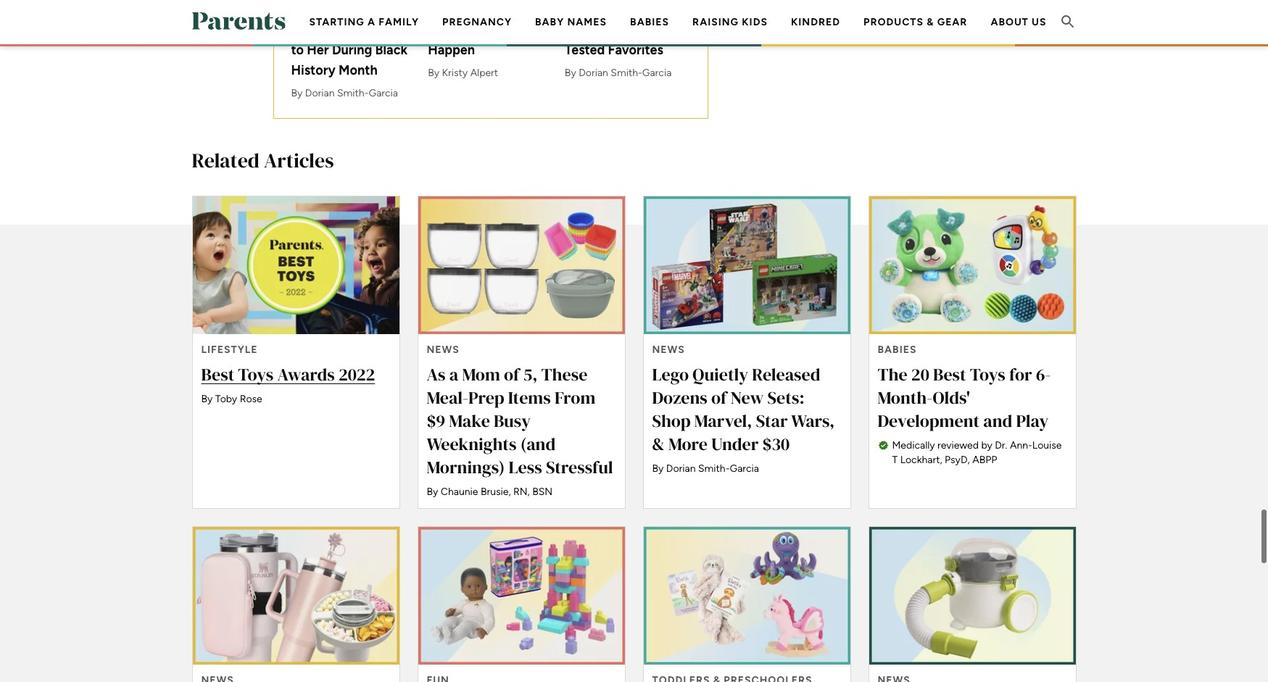 Task type: locate. For each thing, give the bounding box(es) containing it.
three gifts for 1-year olds image
[[644, 527, 850, 665]]

lego
[[652, 363, 689, 387]]

1 horizontal spatial best
[[933, 363, 966, 387]]

products & gear link
[[864, 16, 968, 28]]

header navigation
[[298, 0, 1058, 91]]

as
[[427, 363, 446, 387]]

meal prep must-haves for kids to start the new year off right tout image
[[418, 197, 625, 334]]

0 horizontal spatial toys
[[238, 363, 274, 387]]

2 best from the left
[[933, 363, 966, 387]]

baby
[[535, 16, 564, 28]]

mornings)
[[427, 455, 505, 479]]

1 horizontal spatial a
[[449, 363, 459, 387]]

kindred link
[[791, 16, 841, 28]]

0 horizontal spatial best
[[201, 363, 234, 387]]

toys left awards
[[238, 363, 274, 387]]

these brand-new 2024 lego sets are all $30 or less image
[[644, 197, 850, 334]]

baby names link
[[535, 16, 607, 28]]

a right as
[[449, 363, 459, 387]]

1 horizontal spatial toys
[[970, 363, 1006, 387]]

of left new
[[711, 386, 727, 410]]

raising kids
[[693, 16, 768, 28]]

0 horizontal spatial of
[[504, 363, 520, 387]]

less
[[509, 455, 542, 479]]

released
[[752, 363, 821, 387]]

a inside as a mom of 5, these meal-prep items from $9 make busy weeknights (and mornings) less stressful
[[449, 363, 459, 387]]

development
[[878, 409, 980, 433]]

olds'
[[933, 386, 970, 410]]

1 vertical spatial a
[[449, 363, 459, 387]]

lego quietly released dozens of new sets: shop marvel, star wars, & more under $30 link
[[643, 196, 851, 509]]

toys inside best toys awards 2022 link
[[238, 363, 274, 387]]

$9
[[427, 409, 445, 433]]

babies
[[630, 16, 669, 28]]

$30
[[763, 432, 790, 456]]

shop
[[652, 409, 691, 433]]

a left family
[[368, 16, 376, 28]]

new
[[731, 386, 764, 410]]

0 vertical spatial &
[[927, 16, 934, 28]]

1 horizontal spatial of
[[711, 386, 727, 410]]

best
[[201, 363, 234, 387], [933, 363, 966, 387]]

a inside header navigation
[[368, 16, 376, 28]]

pregnancy link
[[442, 16, 512, 28]]

babies link
[[630, 16, 669, 28]]

stressful
[[546, 455, 613, 479]]

2 toys from the left
[[970, 363, 1006, 387]]

toys left for
[[970, 363, 1006, 387]]

month-
[[878, 386, 933, 410]]

items
[[508, 386, 551, 410]]

of inside lego quietly released dozens of new sets: shop marvel, star wars, & more under $30
[[711, 386, 727, 410]]

related
[[192, 147, 260, 174]]

marvel,
[[695, 409, 752, 433]]

prep
[[469, 386, 504, 410]]

as a mom of 5, these meal-prep items from $9 make busy weeknights (and mornings) less stressful
[[427, 363, 613, 479]]

of left 5, in the bottom left of the page
[[504, 363, 520, 387]]

kids
[[742, 16, 768, 28]]

of inside as a mom of 5, these meal-prep items from $9 make busy weeknights (and mornings) less stressful
[[504, 363, 520, 387]]

1 horizontal spatial &
[[927, 16, 934, 28]]

gear
[[937, 16, 968, 28]]

a
[[368, 16, 376, 28], [449, 363, 459, 387]]

1 toys from the left
[[238, 363, 274, 387]]

& left "gear"
[[927, 16, 934, 28]]

&
[[927, 16, 934, 28], [652, 432, 665, 456]]

5,
[[523, 363, 538, 387]]

best toys awards 2022
[[201, 363, 375, 387]]

of
[[504, 363, 520, 387], [711, 386, 727, 410]]

raising
[[693, 16, 739, 28]]

star
[[756, 409, 788, 433]]

& left more
[[652, 432, 665, 456]]

0 vertical spatial a
[[368, 16, 376, 28]]

0 horizontal spatial &
[[652, 432, 665, 456]]

raising kids link
[[693, 16, 768, 28]]

toys
[[238, 363, 274, 387], [970, 363, 1006, 387]]

0 horizontal spatial a
[[368, 16, 376, 28]]

1 vertical spatial &
[[652, 432, 665, 456]]

& inside lego quietly released dozens of new sets: shop marvel, star wars, & more under $30
[[652, 432, 665, 456]]



Task type: describe. For each thing, give the bounding box(es) containing it.
a for starting
[[368, 16, 376, 28]]

meal-
[[427, 386, 469, 410]]

search image
[[1059, 13, 1077, 30]]

and
[[984, 409, 1013, 433]]

under
[[711, 432, 759, 456]]

toys inside the 20 best toys for 6- month-olds' development and play
[[970, 363, 1006, 387]]

parents best toys 2022 seal with two kids playing. image
[[193, 197, 399, 334]]

the 20 best toys for 6- month-olds' development and play link
[[868, 196, 1077, 509]]

play
[[1016, 409, 1049, 433]]

these
[[541, 363, 588, 387]]

the
[[878, 363, 908, 387]]

from
[[555, 386, 596, 410]]

toys for 6-month-olds image
[[869, 197, 1076, 334]]

baby names
[[535, 16, 607, 28]]

kindred
[[791, 16, 841, 28]]

more
[[669, 432, 708, 456]]

2022
[[339, 363, 375, 387]]

wars,
[[791, 409, 835, 433]]

awards
[[277, 363, 335, 387]]

products
[[864, 16, 924, 28]]

busy
[[494, 409, 531, 433]]

starting a family link
[[309, 16, 419, 28]]

lego quietly released dozens of new sets: shop marvel, star wars, & more under $30
[[652, 363, 835, 456]]

about us
[[991, 16, 1047, 28]]

6-
[[1036, 363, 1051, 387]]

& inside header navigation
[[927, 16, 934, 28]]

us
[[1032, 16, 1047, 28]]

1 best from the left
[[201, 363, 234, 387]]

weeknights
[[427, 432, 517, 456]]

about
[[991, 16, 1029, 28]]

visit parents' homepage image
[[192, 12, 285, 30]]

for
[[1009, 363, 1032, 387]]

family
[[379, 16, 419, 28]]

quietly
[[693, 363, 748, 387]]

mom
[[462, 363, 500, 387]]

20
[[911, 363, 929, 387]]

pick up bricks toy cleanup system vacuum tout image
[[869, 527, 1076, 665]]

names
[[567, 16, 607, 28]]

a for as
[[449, 363, 459, 387]]

pregnancy
[[442, 16, 512, 28]]

about us link
[[991, 16, 1047, 28]]

related articles
[[192, 147, 334, 174]]

starting a family
[[309, 16, 419, 28]]

articles
[[264, 147, 334, 174]]

(and
[[521, 432, 556, 456]]

make
[[449, 409, 490, 433]]

sets:
[[768, 386, 805, 410]]

best inside the 20 best toys for 6- month-olds' development and play
[[933, 363, 966, 387]]

dozens
[[652, 386, 708, 410]]

the 20 best toys for 6- month-olds' development and play
[[878, 363, 1051, 433]]

products & gear
[[864, 16, 968, 28]]

stanley accessories my daughters and i love to use tout image
[[193, 527, 399, 665]]

best toys awards 2022 link
[[192, 196, 400, 509]]

starting
[[309, 16, 365, 28]]

as a mom of 5, these meal-prep items from $9 make busy weeknights (and mornings) less stressful link
[[417, 196, 625, 509]]

gifts for 2-year-olds image
[[418, 527, 625, 665]]



Task type: vqa. For each thing, say whether or not it's contained in the screenshot.
the leftmost panel
no



